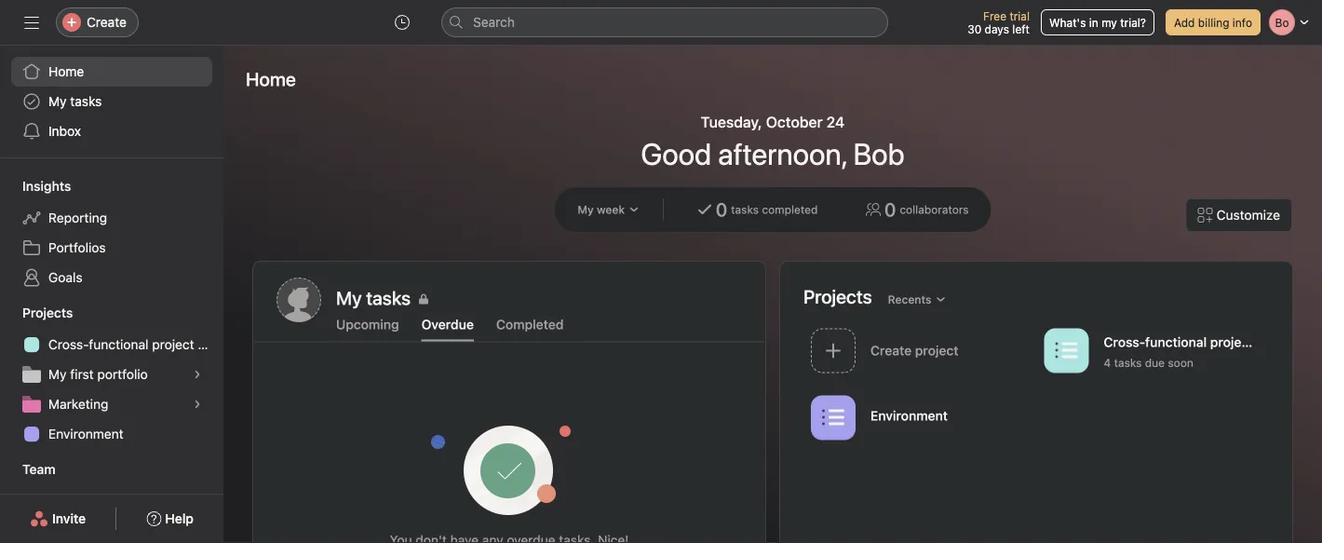 Task type: vqa. For each thing, say whether or not it's contained in the screenshot.
left list image
yes



Task type: locate. For each thing, give the bounding box(es) containing it.
team
[[22, 462, 56, 477]]

completed
[[762, 203, 818, 216]]

projects left recents
[[804, 286, 873, 307]]

project
[[1211, 334, 1255, 350], [152, 337, 194, 352]]

tasks right "4"
[[1115, 356, 1143, 369]]

environment link down the marketing
[[11, 419, 212, 449]]

cross-functional project plan link
[[11, 330, 223, 360]]

info
[[1233, 16, 1253, 29]]

1 horizontal spatial tasks
[[732, 203, 759, 216]]

projects
[[804, 286, 873, 307], [22, 305, 73, 320]]

plan inside cross-functional project plan 4 tasks due soon
[[1258, 334, 1284, 350]]

0 horizontal spatial cross-
[[48, 337, 89, 352]]

2 0 from the left
[[885, 198, 897, 220]]

my
[[48, 94, 67, 109], [578, 203, 594, 216], [48, 367, 67, 382], [48, 493, 67, 509]]

0 horizontal spatial functional
[[89, 337, 149, 352]]

create button
[[56, 7, 139, 37]]

functional up portfolio
[[89, 337, 149, 352]]

functional inside cross-functional project plan 4 tasks due soon
[[1146, 334, 1208, 350]]

home inside global element
[[48, 64, 84, 79]]

cross- up "first"
[[48, 337, 89, 352]]

my inside my workspace link
[[48, 493, 67, 509]]

functional
[[1146, 334, 1208, 350], [89, 337, 149, 352]]

1 horizontal spatial environment link
[[804, 389, 1037, 449]]

tuesday, october 24 good afternoon, bob
[[641, 113, 905, 171]]

insights button
[[0, 177, 71, 196]]

help
[[165, 511, 194, 526]]

0 for tasks completed
[[716, 198, 728, 220]]

my up the invite
[[48, 493, 67, 509]]

my workspace link
[[11, 486, 212, 516]]

environment link
[[804, 389, 1037, 449], [11, 419, 212, 449]]

tasks completed
[[732, 203, 818, 216]]

0 horizontal spatial home
[[48, 64, 84, 79]]

1 horizontal spatial cross-
[[1104, 334, 1146, 350]]

create project
[[871, 343, 959, 358]]

inbox link
[[11, 116, 212, 146]]

create project link
[[804, 322, 1037, 382]]

overdue
[[422, 317, 474, 332]]

collaborators
[[900, 203, 969, 216]]

projects down goals
[[22, 305, 73, 320]]

1 horizontal spatial functional
[[1146, 334, 1208, 350]]

0 horizontal spatial plan
[[198, 337, 223, 352]]

my inside 'link'
[[48, 367, 67, 382]]

environment
[[871, 408, 948, 423], [48, 426, 124, 442]]

search
[[473, 14, 515, 30]]

completed button
[[496, 317, 564, 341]]

what's in my trial? button
[[1042, 9, 1155, 35]]

1 vertical spatial tasks
[[732, 203, 759, 216]]

environment down create project link
[[871, 408, 948, 423]]

project inside cross-functional project plan link
[[152, 337, 194, 352]]

0 horizontal spatial environment link
[[11, 419, 212, 449]]

my left "first"
[[48, 367, 67, 382]]

plan
[[1258, 334, 1284, 350], [198, 337, 223, 352]]

1 horizontal spatial home
[[246, 68, 296, 90]]

my inside 'my week' dropdown button
[[578, 203, 594, 216]]

0 vertical spatial environment
[[871, 408, 948, 423]]

1 horizontal spatial projects
[[804, 286, 873, 307]]

tuesday,
[[701, 113, 763, 131]]

goals
[[48, 270, 83, 285]]

cross- up "4"
[[1104, 334, 1146, 350]]

marketing
[[48, 396, 108, 412]]

portfolios
[[48, 240, 106, 255]]

cross- inside cross-functional project plan 4 tasks due soon
[[1104, 334, 1146, 350]]

0 left tasks completed
[[716, 198, 728, 220]]

list image
[[1056, 340, 1078, 362]]

0 horizontal spatial environment
[[48, 426, 124, 442]]

2 horizontal spatial tasks
[[1115, 356, 1143, 369]]

1 horizontal spatial project
[[1211, 334, 1255, 350]]

2 vertical spatial tasks
[[1115, 356, 1143, 369]]

overdue button
[[422, 317, 474, 341]]

add
[[1175, 16, 1196, 29]]

my inside 'my tasks' link
[[48, 94, 67, 109]]

afternoon,
[[718, 136, 847, 171]]

tasks up inbox
[[70, 94, 102, 109]]

portfolio
[[97, 367, 148, 382]]

0 left collaborators
[[885, 198, 897, 220]]

environment down the marketing
[[48, 426, 124, 442]]

my for my tasks
[[48, 94, 67, 109]]

project inside cross-functional project plan 4 tasks due soon
[[1211, 334, 1255, 350]]

my week
[[578, 203, 625, 216]]

environment inside the projects element
[[48, 426, 124, 442]]

projects inside dropdown button
[[22, 305, 73, 320]]

my up inbox
[[48, 94, 67, 109]]

october
[[767, 113, 823, 131]]

1 0 from the left
[[716, 198, 728, 220]]

functional for cross-functional project plan
[[89, 337, 149, 352]]

billing
[[1199, 16, 1230, 29]]

projects element
[[0, 296, 224, 453]]

1 horizontal spatial plan
[[1258, 334, 1284, 350]]

tasks
[[70, 94, 102, 109], [732, 203, 759, 216], [1115, 356, 1143, 369]]

my for my week
[[578, 203, 594, 216]]

home
[[48, 64, 84, 79], [246, 68, 296, 90]]

cross- inside the projects element
[[48, 337, 89, 352]]

tasks left the completed
[[732, 203, 759, 216]]

good
[[641, 136, 712, 171]]

reporting link
[[11, 203, 212, 233]]

1 horizontal spatial 0
[[885, 198, 897, 220]]

0 horizontal spatial 0
[[716, 198, 728, 220]]

due
[[1146, 356, 1166, 369]]

customize
[[1217, 207, 1281, 223]]

0 horizontal spatial tasks
[[70, 94, 102, 109]]

0 horizontal spatial projects
[[22, 305, 73, 320]]

0 horizontal spatial project
[[152, 337, 194, 352]]

tasks inside cross-functional project plan 4 tasks due soon
[[1115, 356, 1143, 369]]

soon
[[1169, 356, 1194, 369]]

0 vertical spatial tasks
[[70, 94, 102, 109]]

upcoming button
[[336, 317, 399, 341]]

upcoming
[[336, 317, 399, 332]]

functional up soon
[[1146, 334, 1208, 350]]

my left week
[[578, 203, 594, 216]]

cross-
[[1104, 334, 1146, 350], [48, 337, 89, 352]]

environment link down create project link
[[804, 389, 1037, 449]]

functional inside the projects element
[[89, 337, 149, 352]]

1 vertical spatial environment
[[48, 426, 124, 442]]

free trial 30 days left
[[968, 9, 1030, 35]]

recents
[[888, 293, 932, 306]]

0
[[716, 198, 728, 220], [885, 198, 897, 220]]

list image
[[823, 407, 845, 429]]

plan inside the projects element
[[198, 337, 223, 352]]

my week button
[[570, 197, 649, 223]]



Task type: describe. For each thing, give the bounding box(es) containing it.
cross-functional project plan
[[48, 337, 223, 352]]

projects button
[[0, 304, 73, 322]]

my tasks
[[48, 94, 102, 109]]

completed
[[496, 317, 564, 332]]

customize button
[[1187, 198, 1293, 232]]

hide sidebar image
[[24, 15, 39, 30]]

see details, marketing image
[[192, 399, 203, 410]]

global element
[[0, 46, 224, 157]]

cross- for cross-functional project plan
[[48, 337, 89, 352]]

1 horizontal spatial environment
[[871, 408, 948, 423]]

marketing link
[[11, 389, 212, 419]]

invite
[[52, 511, 86, 526]]

24
[[827, 113, 845, 131]]

project for cross-functional project plan
[[152, 337, 194, 352]]

team button
[[0, 460, 56, 479]]

create
[[87, 14, 127, 30]]

reporting
[[48, 210, 107, 225]]

inbox
[[48, 123, 81, 139]]

my
[[1102, 16, 1118, 29]]

cross- for cross-functional project plan 4 tasks due soon
[[1104, 334, 1146, 350]]

30
[[968, 22, 982, 35]]

see details, my first portfolio image
[[192, 369, 203, 380]]

in
[[1090, 16, 1099, 29]]

add profile photo image
[[277, 278, 321, 322]]

invite button
[[18, 502, 98, 536]]

trial
[[1010, 9, 1030, 22]]

recents button
[[880, 286, 955, 313]]

trial?
[[1121, 16, 1147, 29]]

insights
[[22, 178, 71, 194]]

add billing info button
[[1166, 9, 1261, 35]]

days
[[985, 22, 1010, 35]]

4
[[1104, 356, 1112, 369]]

portfolios link
[[11, 233, 212, 263]]

project for cross-functional project plan 4 tasks due soon
[[1211, 334, 1255, 350]]

plan for cross-functional project plan 4 tasks due soon
[[1258, 334, 1284, 350]]

0 for collaborators
[[885, 198, 897, 220]]

search list box
[[442, 7, 889, 37]]

my for my workspace
[[48, 493, 67, 509]]

add billing info
[[1175, 16, 1253, 29]]

what's in my trial?
[[1050, 16, 1147, 29]]

my workspace
[[48, 493, 135, 509]]

my tasks link
[[336, 285, 743, 312]]

my tasks link
[[11, 87, 212, 116]]

my first portfolio link
[[11, 360, 212, 389]]

environment link inside the projects element
[[11, 419, 212, 449]]

bob
[[854, 136, 905, 171]]

help button
[[134, 502, 206, 536]]

teams element
[[0, 453, 224, 520]]

week
[[597, 203, 625, 216]]

my tasks
[[336, 287, 411, 309]]

what's
[[1050, 16, 1087, 29]]

goals link
[[11, 263, 212, 293]]

cross-functional project plan 4 tasks due soon
[[1104, 334, 1284, 369]]

functional for cross-functional project plan 4 tasks due soon
[[1146, 334, 1208, 350]]

home link
[[11, 57, 212, 87]]

left
[[1013, 22, 1030, 35]]

first
[[70, 367, 94, 382]]

my first portfolio
[[48, 367, 148, 382]]

history image
[[395, 15, 410, 30]]

free
[[984, 9, 1007, 22]]

workspace
[[70, 493, 135, 509]]

my for my first portfolio
[[48, 367, 67, 382]]

search button
[[442, 7, 889, 37]]

plan for cross-functional project plan
[[198, 337, 223, 352]]

tasks inside global element
[[70, 94, 102, 109]]

insights element
[[0, 170, 224, 296]]



